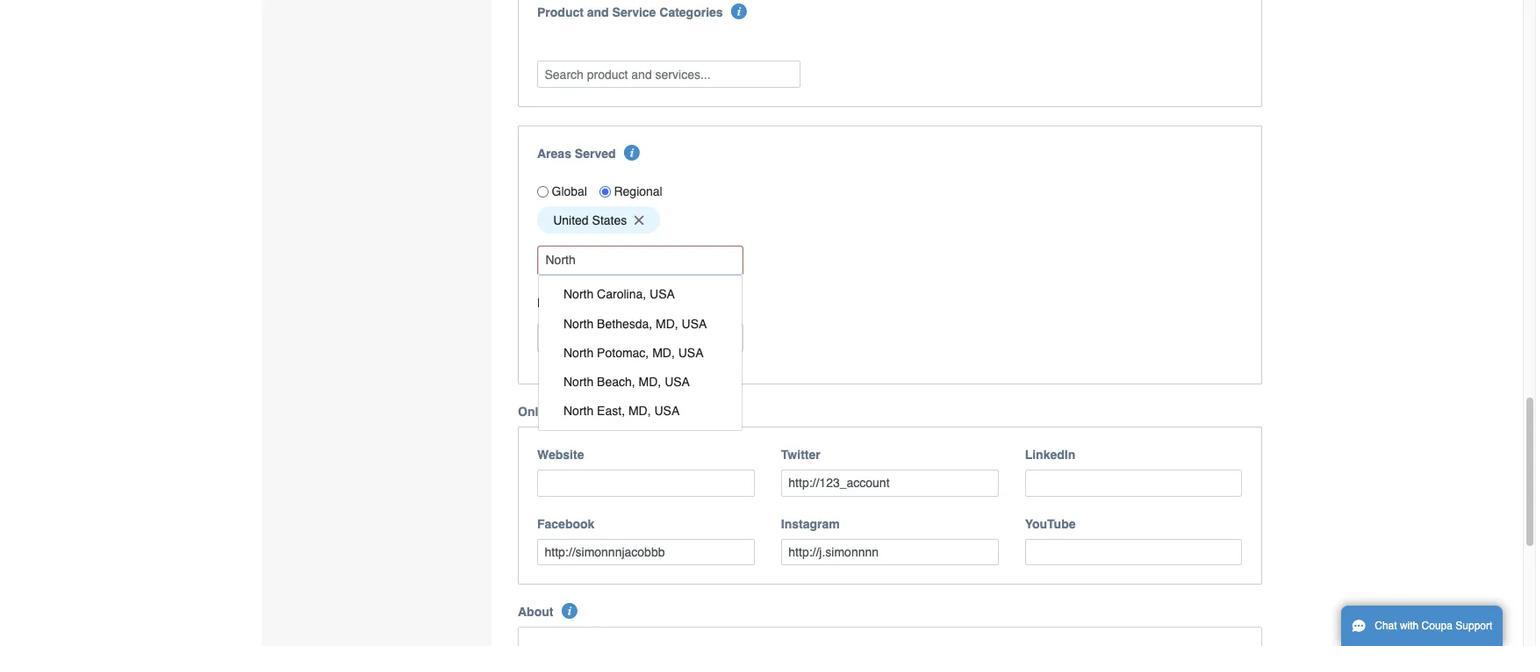 Task type: locate. For each thing, give the bounding box(es) containing it.
2 vertical spatial additional information image
[[562, 603, 577, 619]]

md, for potomac,
[[652, 346, 675, 360]]

linkedin
[[1025, 448, 1075, 462]]

usa
[[650, 287, 675, 301], [682, 316, 707, 330], [678, 346, 703, 360], [665, 375, 690, 389], [654, 404, 680, 418]]

coupa
[[1422, 620, 1453, 632]]

md,
[[656, 316, 678, 330], [652, 346, 675, 360], [639, 375, 661, 389], [628, 404, 651, 418]]

united states option
[[537, 207, 660, 234]]

md, for bethesda,
[[656, 316, 678, 330]]

usa down north bethesda, md, usa on the left of the page
[[678, 346, 703, 360]]

chat with coupa support button
[[1341, 606, 1503, 646]]

usa for north beach, md, usa
[[665, 375, 690, 389]]

3 north from the top
[[563, 346, 594, 360]]

north up presence at the bottom of the page
[[563, 375, 594, 389]]

online
[[518, 405, 556, 419]]

east,
[[597, 404, 625, 418]]

additional information image right the served
[[624, 145, 640, 160]]

2 north from the top
[[563, 316, 594, 330]]

selected areas list box
[[531, 202, 1249, 238]]

5 north from the top
[[563, 404, 594, 418]]

None radio
[[537, 186, 549, 197], [599, 186, 611, 197], [537, 186, 549, 197], [599, 186, 611, 197]]

north left potomac,
[[563, 346, 594, 360]]

north down coverage
[[563, 316, 594, 330]]

additional information image down north beach, md, usa
[[622, 403, 638, 419]]

support
[[1456, 620, 1492, 632]]

LinkedIn text field
[[1025, 470, 1242, 496]]

served
[[575, 146, 616, 160]]

in
[[610, 295, 620, 309]]

md, right potomac,
[[652, 346, 675, 360]]

1 north from the top
[[563, 287, 594, 301]]

north
[[563, 287, 594, 301], [563, 316, 594, 330], [563, 346, 594, 360], [563, 375, 594, 389], [563, 404, 594, 418]]

md, down north potomac, md, usa
[[639, 375, 661, 389]]

areas
[[537, 146, 571, 160]]

additional information image right about
[[562, 603, 577, 619]]

youtube
[[1025, 517, 1076, 531]]

additional information image
[[624, 145, 640, 160], [622, 403, 638, 419], [562, 603, 577, 619]]

north left east,
[[563, 404, 594, 418]]

md, right east,
[[628, 404, 651, 418]]

product and service categories
[[537, 6, 723, 20]]

coverage
[[556, 295, 607, 309]]

0 vertical spatial additional information image
[[624, 145, 640, 160]]

usa for north east, md, usa
[[654, 404, 680, 418]]

list box
[[538, 275, 743, 431]]

additional information image
[[731, 4, 747, 20]]

north right no
[[563, 287, 594, 301]]

Facebook text field
[[537, 539, 755, 565]]

1 vertical spatial additional information image
[[622, 403, 638, 419]]

4 north from the top
[[563, 375, 594, 389]]

md, right bethesda,
[[656, 316, 678, 330]]

usa up north potomac, md, usa
[[682, 316, 707, 330]]

facebook
[[537, 517, 595, 531]]

product
[[537, 6, 584, 20]]

chat
[[1375, 620, 1397, 632]]

no
[[537, 295, 553, 309]]

additional information image for served
[[624, 145, 640, 160]]

usa down north beach, md, usa
[[654, 404, 680, 418]]

north east, md, usa
[[563, 404, 680, 418]]

Website text field
[[537, 470, 755, 496]]

and
[[587, 6, 609, 20]]

categories
[[659, 6, 723, 20]]

usa down north potomac, md, usa
[[665, 375, 690, 389]]

usa up north bethesda, md, usa on the left of the page
[[650, 287, 675, 301]]



Task type: describe. For each thing, give the bounding box(es) containing it.
beach,
[[597, 375, 635, 389]]

Search areas... text field
[[539, 247, 742, 273]]

website
[[537, 448, 584, 462]]

online presence
[[518, 405, 614, 419]]

About text field
[[518, 627, 1262, 646]]

YouTube text field
[[1025, 539, 1242, 565]]

md, for beach,
[[639, 375, 661, 389]]

usa for north bethesda, md, usa
[[682, 316, 707, 330]]

north for north carolina, usa
[[563, 287, 594, 301]]

Instagram text field
[[781, 539, 999, 565]]

twitter
[[781, 448, 820, 462]]

about
[[518, 605, 553, 619]]

north potomac, md, usa
[[563, 346, 703, 360]]

instagram
[[781, 517, 840, 531]]

no coverage in areas
[[537, 295, 654, 309]]

Search product and services... field
[[537, 61, 800, 88]]

united
[[553, 213, 589, 227]]

Twitter text field
[[781, 470, 999, 496]]

areas served
[[537, 146, 616, 160]]

north for north east, md, usa
[[563, 404, 594, 418]]

md, for east,
[[628, 404, 651, 418]]

states
[[592, 213, 627, 227]]

north for north potomac, md, usa
[[563, 346, 594, 360]]

north carolina, usa
[[563, 287, 675, 301]]

usa for north potomac, md, usa
[[678, 346, 703, 360]]

areas
[[623, 295, 654, 309]]

united states
[[553, 213, 627, 227]]

service
[[612, 6, 656, 20]]

with
[[1400, 620, 1419, 632]]

north beach, md, usa
[[563, 375, 690, 389]]

chat with coupa support
[[1375, 620, 1492, 632]]

global
[[552, 185, 587, 199]]

potomac,
[[597, 346, 649, 360]]

north for north bethesda, md, usa
[[563, 316, 594, 330]]

north for north beach, md, usa
[[563, 375, 594, 389]]

carolina,
[[597, 287, 646, 301]]

bethesda,
[[597, 316, 652, 330]]

north bethesda, md, usa
[[563, 316, 707, 330]]

regional
[[614, 185, 662, 199]]

presence
[[559, 405, 614, 419]]

list box containing north carolina, usa
[[538, 275, 743, 431]]

additional information image for presence
[[622, 403, 638, 419]]



Task type: vqa. For each thing, say whether or not it's contained in the screenshot.
WHAT inside the the What is your Scope 3 emissions footprint?
no



